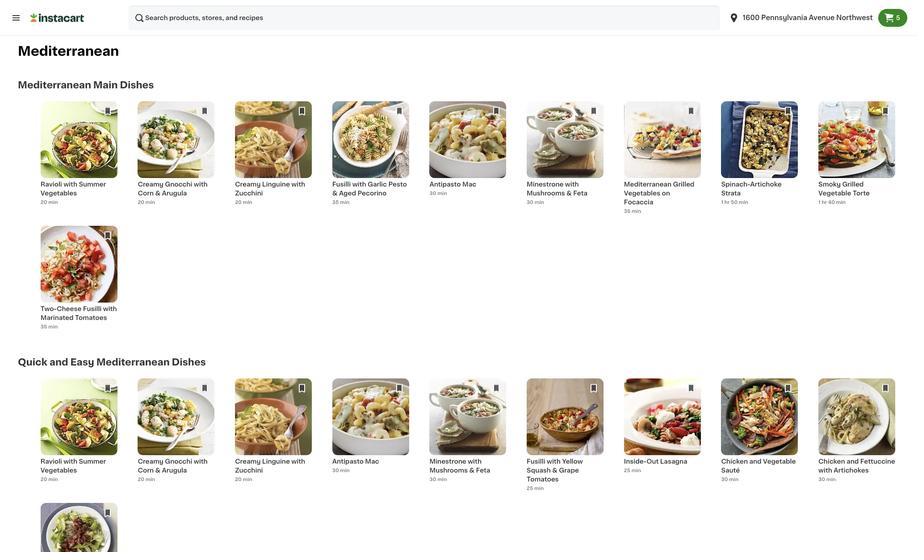 Task type: locate. For each thing, give the bounding box(es) containing it.
vegetable inside chicken and vegetable sauté
[[763, 459, 796, 465]]

0 vertical spatial mac
[[463, 182, 477, 188]]

2 horizontal spatial and
[[847, 459, 859, 465]]

0 vertical spatial summer
[[79, 182, 106, 188]]

tomatoes down cheese
[[75, 315, 107, 321]]

2 horizontal spatial 35 min
[[624, 209, 642, 214]]

0 horizontal spatial 25 min
[[527, 487, 544, 492]]

corn for dishes
[[138, 191, 154, 197]]

25 min for fusilli with yellow squash & grape tomatoes
[[527, 487, 544, 492]]

chicken inside chicken and fettuccine with artichokes
[[819, 459, 846, 465]]

1 vertical spatial vegetable
[[763, 459, 796, 465]]

& inside fusilli with yellow squash & grape tomatoes
[[553, 468, 558, 474]]

1 chicken from the left
[[722, 459, 748, 465]]

and inside chicken and fettuccine with artichokes
[[847, 459, 859, 465]]

1 creamy gnocchi with corn & arugula from the top
[[138, 182, 208, 197]]

2 horizontal spatial fusilli
[[527, 459, 546, 465]]

2 horizontal spatial 35
[[624, 209, 631, 214]]

35 for &
[[332, 200, 339, 205]]

cheese
[[57, 306, 82, 312]]

main
[[93, 81, 118, 90]]

mediterranean
[[18, 45, 119, 58], [18, 81, 91, 90], [624, 182, 672, 188], [96, 358, 170, 367]]

35 min down focaccia
[[624, 209, 642, 214]]

creamy
[[138, 182, 163, 188], [235, 182, 261, 188], [138, 459, 163, 465], [235, 459, 261, 465]]

1 summer from the top
[[79, 182, 106, 188]]

with inside chicken and fettuccine with artichokes
[[819, 468, 833, 474]]

1 vertical spatial arugula
[[162, 468, 187, 474]]

0 vertical spatial minestrone with mushrooms & feta
[[527, 182, 588, 197]]

25 min down inside- at the right of the page
[[624, 469, 641, 474]]

0 horizontal spatial mushrooms
[[430, 468, 468, 474]]

1 vertical spatial ravioli
[[41, 459, 62, 465]]

2 creamy linguine with zucchini from the top
[[235, 459, 305, 474]]

2 summer from the top
[[79, 459, 106, 465]]

1 horizontal spatial and
[[750, 459, 762, 465]]

0 horizontal spatial 35 min
[[41, 325, 58, 330]]

1 horizontal spatial chicken
[[819, 459, 846, 465]]

quick and easy mediterranean dishes
[[18, 358, 206, 367]]

0 horizontal spatial minestrone
[[430, 459, 467, 465]]

1 ravioli from the top
[[41, 182, 62, 188]]

hr left 50
[[725, 200, 730, 205]]

35 down fusilli with garlic pesto & aged pecorino
[[332, 200, 339, 205]]

35 min down the "marinated"
[[41, 325, 58, 330]]

0 vertical spatial linguine
[[262, 182, 290, 188]]

squash
[[527, 468, 551, 474]]

chicken and fettuccine with artichokes
[[819, 459, 896, 474]]

antipasto
[[430, 182, 461, 188], [332, 459, 364, 465]]

25 down inside- at the right of the page
[[624, 469, 631, 474]]

0 vertical spatial gnocchi
[[165, 182, 192, 188]]

northwest
[[837, 14, 873, 21]]

0 horizontal spatial chicken
[[722, 459, 748, 465]]

1 hr 40 min
[[819, 200, 846, 205]]

tomatoes down squash
[[527, 477, 559, 483]]

recipe card group containing inside-out lasagna
[[624, 379, 701, 489]]

2 corn from the top
[[138, 468, 154, 474]]

2 1 from the left
[[819, 200, 821, 205]]

0 horizontal spatial tomatoes
[[75, 315, 107, 321]]

aged
[[339, 191, 356, 197]]

0 horizontal spatial minestrone with mushrooms & feta
[[430, 459, 491, 474]]

1 horizontal spatial fusilli
[[332, 182, 351, 188]]

0 vertical spatial feta
[[574, 191, 588, 197]]

40
[[829, 200, 836, 205]]

mediterranean inside mediterranean grilled vegetables on focaccia
[[624, 182, 672, 188]]

fusilli with yellow squash & grape tomatoes
[[527, 459, 583, 483]]

0 horizontal spatial mac
[[365, 459, 379, 465]]

1 vertical spatial mac
[[365, 459, 379, 465]]

0 vertical spatial 35
[[332, 200, 339, 205]]

0 horizontal spatial antipasto mac
[[332, 459, 379, 465]]

summer
[[79, 182, 106, 188], [79, 459, 106, 465]]

0 vertical spatial dishes
[[120, 81, 154, 90]]

1 vertical spatial tomatoes
[[527, 477, 559, 483]]

grilled for on
[[673, 182, 695, 188]]

1 horizontal spatial antipasto
[[430, 182, 461, 188]]

0 vertical spatial corn
[[138, 191, 154, 197]]

sauté
[[722, 468, 740, 474]]

1 linguine from the top
[[262, 182, 290, 188]]

gnocchi
[[165, 182, 192, 188], [165, 459, 192, 465]]

35 for marinated
[[41, 325, 47, 330]]

0 vertical spatial fusilli
[[332, 182, 351, 188]]

0 horizontal spatial vegetable
[[763, 459, 796, 465]]

fusilli
[[332, 182, 351, 188], [83, 306, 102, 312], [527, 459, 546, 465]]

0 vertical spatial ravioli with summer vegetables
[[41, 182, 106, 197]]

pennsylvania
[[762, 14, 808, 21]]

0 horizontal spatial hr
[[725, 200, 730, 205]]

2 1600 pennsylvania avenue northwest button from the left
[[729, 5, 873, 30]]

vegetables
[[41, 191, 77, 197], [624, 191, 661, 197], [41, 468, 77, 474]]

hr
[[725, 200, 730, 205], [822, 200, 827, 205]]

30
[[430, 191, 437, 196], [527, 200, 534, 205], [332, 469, 339, 474], [430, 478, 437, 483], [722, 478, 728, 483], [819, 478, 826, 483]]

1 vertical spatial 25 min
[[527, 487, 544, 492]]

artichoke
[[751, 182, 782, 188]]

25 min
[[624, 469, 641, 474], [527, 487, 544, 492]]

35 min
[[332, 200, 350, 205], [624, 209, 642, 214], [41, 325, 58, 330]]

1 for vegetable
[[819, 200, 821, 205]]

None search field
[[129, 5, 720, 30]]

1 horizontal spatial minestrone with mushrooms & feta
[[527, 182, 588, 197]]

2 linguine from the top
[[262, 459, 290, 465]]

1 1600 pennsylvania avenue northwest button from the left
[[724, 5, 879, 30]]

1 horizontal spatial mac
[[463, 182, 477, 188]]

35 down the "marinated"
[[41, 325, 47, 330]]

2 vertical spatial fusilli
[[527, 459, 546, 465]]

1 1 from the left
[[722, 200, 724, 205]]

1 vertical spatial fusilli
[[83, 306, 102, 312]]

minestrone
[[527, 182, 564, 188], [430, 459, 467, 465]]

1 creamy linguine with zucchini from the top
[[235, 182, 305, 197]]

0 horizontal spatial antipasto
[[332, 459, 364, 465]]

corn for easy
[[138, 468, 154, 474]]

0 vertical spatial 25 min
[[624, 469, 641, 474]]

min
[[438, 191, 447, 196], [48, 200, 58, 205], [146, 200, 155, 205], [243, 200, 252, 205], [340, 200, 350, 205], [535, 200, 544, 205], [739, 200, 749, 205], [837, 200, 846, 205], [632, 209, 642, 214], [48, 325, 58, 330], [340, 469, 350, 474], [632, 469, 641, 474], [48, 478, 58, 483], [146, 478, 155, 483], [243, 478, 252, 483], [438, 478, 447, 483], [730, 478, 739, 483], [827, 478, 836, 483], [535, 487, 544, 492]]

creamy gnocchi with corn & arugula for quick and easy mediterranean dishes
[[138, 459, 208, 474]]

2 ravioli with summer vegetables from the top
[[41, 459, 106, 474]]

35 min for &
[[332, 200, 350, 205]]

and for easy
[[50, 358, 68, 367]]

2 chicken from the left
[[819, 459, 846, 465]]

1
[[722, 200, 724, 205], [819, 200, 821, 205]]

1 vertical spatial feta
[[476, 468, 491, 474]]

fusilli inside fusilli with yellow squash & grape tomatoes
[[527, 459, 546, 465]]

0 horizontal spatial fusilli
[[83, 306, 102, 312]]

hr left the 40
[[822, 200, 827, 205]]

0 vertical spatial ravioli
[[41, 182, 62, 188]]

mediterranean grilled vegetables on focaccia
[[624, 182, 695, 206]]

1 horizontal spatial 25 min
[[624, 469, 641, 474]]

zucchini
[[235, 191, 263, 197], [235, 468, 263, 474]]

quick
[[18, 358, 47, 367]]

30 min
[[430, 191, 447, 196], [527, 200, 544, 205], [332, 469, 350, 474], [430, 478, 447, 483], [722, 478, 739, 483], [819, 478, 836, 483]]

corn
[[138, 191, 154, 197], [138, 468, 154, 474]]

with inside two-cheese fusilli with marinated tomatoes
[[103, 306, 117, 312]]

pecorino
[[358, 191, 387, 197]]

1 gnocchi from the top
[[165, 182, 192, 188]]

0 vertical spatial vegetable
[[819, 191, 852, 197]]

2 grilled from the left
[[843, 182, 864, 188]]

1 vertical spatial zucchini
[[235, 468, 263, 474]]

fusilli inside fusilli with garlic pesto & aged pecorino
[[332, 182, 351, 188]]

0 vertical spatial zucchini
[[235, 191, 263, 197]]

dishes
[[120, 81, 154, 90], [172, 358, 206, 367]]

1 vertical spatial linguine
[[262, 459, 290, 465]]

1 horizontal spatial 35
[[332, 200, 339, 205]]

zucchini for mediterranean main dishes
[[235, 191, 263, 197]]

2 ravioli from the top
[[41, 459, 62, 465]]

arugula
[[162, 191, 187, 197], [162, 468, 187, 474]]

vegetable inside smoky grilled vegetable torte
[[819, 191, 852, 197]]

1 horizontal spatial 35 min
[[332, 200, 350, 205]]

fusilli up squash
[[527, 459, 546, 465]]

mac
[[463, 182, 477, 188], [365, 459, 379, 465]]

gnocchi for mediterranean main dishes
[[165, 182, 192, 188]]

0 horizontal spatial grilled
[[673, 182, 695, 188]]

25 down squash
[[527, 487, 533, 492]]

1 vertical spatial ravioli with summer vegetables
[[41, 459, 106, 474]]

mediterranean for mediterranean
[[18, 45, 119, 58]]

fusilli up aged
[[332, 182, 351, 188]]

1 grilled from the left
[[673, 182, 695, 188]]

1 vertical spatial summer
[[79, 459, 106, 465]]

out
[[647, 459, 659, 465]]

ravioli for quick
[[41, 459, 62, 465]]

2 gnocchi from the top
[[165, 459, 192, 465]]

1 corn from the top
[[138, 191, 154, 197]]

0 vertical spatial mushrooms
[[527, 191, 565, 197]]

grilled inside smoky grilled vegetable torte
[[843, 182, 864, 188]]

grilled inside mediterranean grilled vegetables on focaccia
[[673, 182, 695, 188]]

smoky
[[819, 182, 841, 188]]

0 vertical spatial antipasto mac
[[430, 182, 477, 188]]

20
[[41, 200, 47, 205], [138, 200, 144, 205], [235, 200, 242, 205], [41, 478, 47, 483], [138, 478, 144, 483], [235, 478, 242, 483]]

fusilli right cheese
[[83, 306, 102, 312]]

0 vertical spatial minestrone
[[527, 182, 564, 188]]

2 zucchini from the top
[[235, 468, 263, 474]]

minestrone with mushrooms & feta
[[527, 182, 588, 197], [430, 459, 491, 474]]

chicken up artichokes at right bottom
[[819, 459, 846, 465]]

fettuccine
[[861, 459, 896, 465]]

1600 pennsylvania avenue northwest button
[[724, 5, 879, 30], [729, 5, 873, 30]]

tomatoes
[[75, 315, 107, 321], [527, 477, 559, 483]]

35 min down aged
[[332, 200, 350, 205]]

1 horizontal spatial 25
[[624, 469, 631, 474]]

1 zucchini from the top
[[235, 191, 263, 197]]

vegetable
[[819, 191, 852, 197], [763, 459, 796, 465]]

chicken for sauté
[[722, 459, 748, 465]]

recipe card group containing fusilli with garlic pesto & aged pecorino
[[332, 102, 409, 212]]

linguine
[[262, 182, 290, 188], [262, 459, 290, 465]]

35 down focaccia
[[624, 209, 631, 214]]

zucchini for quick and easy mediterranean dishes
[[235, 468, 263, 474]]

1 horizontal spatial tomatoes
[[527, 477, 559, 483]]

0 vertical spatial arugula
[[162, 191, 187, 197]]

1 horizontal spatial 1
[[819, 200, 821, 205]]

creamy gnocchi with corn & arugula
[[138, 182, 208, 197], [138, 459, 208, 474]]

linguine for quick and easy mediterranean dishes
[[262, 459, 290, 465]]

antipasto mac
[[430, 182, 477, 188], [332, 459, 379, 465]]

grilled for torte
[[843, 182, 864, 188]]

1 vertical spatial 35 min
[[624, 209, 642, 214]]

2 vertical spatial 35
[[41, 325, 47, 330]]

2 hr from the left
[[822, 200, 827, 205]]

1 vertical spatial 25
[[527, 487, 533, 492]]

1 left 50
[[722, 200, 724, 205]]

0 horizontal spatial and
[[50, 358, 68, 367]]

0 horizontal spatial 35
[[41, 325, 47, 330]]

grape
[[559, 468, 579, 474]]

marinated
[[41, 315, 74, 321]]

& inside fusilli with garlic pesto & aged pecorino
[[332, 191, 338, 197]]

0 vertical spatial creamy linguine with zucchini
[[235, 182, 305, 197]]

creamy linguine with zucchini for mediterranean main dishes
[[235, 182, 305, 197]]

1 arugula from the top
[[162, 191, 187, 197]]

recipe card group containing smoky grilled vegetable torte
[[819, 102, 896, 212]]

chicken
[[722, 459, 748, 465], [819, 459, 846, 465]]

1 vertical spatial gnocchi
[[165, 459, 192, 465]]

1 vertical spatial creamy linguine with zucchini
[[235, 459, 305, 474]]

mediterranean for mediterranean main dishes
[[18, 81, 91, 90]]

2 vertical spatial 35 min
[[41, 325, 58, 330]]

creamy linguine with zucchini
[[235, 182, 305, 197], [235, 459, 305, 474]]

&
[[155, 191, 161, 197], [332, 191, 338, 197], [567, 191, 572, 197], [155, 468, 161, 474], [470, 468, 475, 474], [553, 468, 558, 474]]

50
[[731, 200, 738, 205]]

1 horizontal spatial dishes
[[172, 358, 206, 367]]

1 left the 40
[[819, 200, 821, 205]]

strata
[[722, 191, 741, 197]]

1 vertical spatial corn
[[138, 468, 154, 474]]

2 arugula from the top
[[162, 468, 187, 474]]

1 ravioli with summer vegetables from the top
[[41, 182, 106, 197]]

1 horizontal spatial feta
[[574, 191, 588, 197]]

chicken inside chicken and vegetable sauté
[[722, 459, 748, 465]]

lasagna
[[661, 459, 688, 465]]

1 vertical spatial 35
[[624, 209, 631, 214]]

1 hr from the left
[[725, 200, 730, 205]]

arugula for mediterranean main dishes
[[162, 191, 187, 197]]

1 vertical spatial antipasto mac
[[332, 459, 379, 465]]

0 vertical spatial creamy gnocchi with corn & arugula
[[138, 182, 208, 197]]

1 horizontal spatial vegetable
[[819, 191, 852, 197]]

fusilli for fusilli with yellow squash & grape tomatoes
[[527, 459, 546, 465]]

25
[[624, 469, 631, 474], [527, 487, 533, 492]]

recipe card group containing fusilli with yellow squash & grape tomatoes
[[527, 379, 604, 493]]

chicken up the sauté
[[722, 459, 748, 465]]

0 vertical spatial tomatoes
[[75, 315, 107, 321]]

fusilli with garlic pesto & aged pecorino
[[332, 182, 407, 197]]

1 horizontal spatial hr
[[822, 200, 827, 205]]

grilled
[[673, 182, 695, 188], [843, 182, 864, 188]]

ravioli with summer vegetables
[[41, 182, 106, 197], [41, 459, 106, 474]]

20 min
[[41, 200, 58, 205], [138, 200, 155, 205], [235, 200, 252, 205], [41, 478, 58, 483], [138, 478, 155, 483], [235, 478, 252, 483]]

1 vertical spatial creamy gnocchi with corn & arugula
[[138, 459, 208, 474]]

35
[[332, 200, 339, 205], [624, 209, 631, 214], [41, 325, 47, 330]]

0 vertical spatial 25
[[624, 469, 631, 474]]

recipe card group
[[41, 102, 117, 212], [138, 102, 215, 212], [235, 102, 312, 212], [332, 102, 409, 212], [430, 102, 507, 212], [527, 102, 604, 212], [624, 102, 701, 215], [722, 102, 799, 212], [819, 102, 896, 212], [41, 226, 117, 336], [41, 379, 117, 489], [138, 379, 215, 489], [235, 379, 312, 489], [332, 379, 409, 489], [430, 379, 507, 489], [527, 379, 604, 493], [624, 379, 701, 489], [722, 379, 799, 489], [819, 379, 896, 489], [41, 504, 117, 553]]

1 horizontal spatial grilled
[[843, 182, 864, 188]]

0 horizontal spatial 25
[[527, 487, 533, 492]]

1 vertical spatial minestrone
[[430, 459, 467, 465]]

ravioli
[[41, 182, 62, 188], [41, 459, 62, 465]]

with inside fusilli with yellow squash & grape tomatoes
[[547, 459, 561, 465]]

tomatoes inside fusilli with yellow squash & grape tomatoes
[[527, 477, 559, 483]]

with
[[64, 182, 77, 188], [194, 182, 208, 188], [292, 182, 305, 188], [353, 182, 366, 188], [565, 182, 579, 188], [103, 306, 117, 312], [64, 459, 77, 465], [194, 459, 208, 465], [292, 459, 305, 465], [468, 459, 482, 465], [547, 459, 561, 465], [819, 468, 833, 474]]

1 vertical spatial mushrooms
[[430, 468, 468, 474]]

and
[[50, 358, 68, 367], [750, 459, 762, 465], [847, 459, 859, 465]]

0 vertical spatial 35 min
[[332, 200, 350, 205]]

creamy gnocchi with corn & arugula for mediterranean main dishes
[[138, 182, 208, 197]]

0 horizontal spatial 1
[[722, 200, 724, 205]]

mushrooms
[[527, 191, 565, 197], [430, 468, 468, 474]]

smoky grilled vegetable torte
[[819, 182, 870, 197]]

and inside chicken and vegetable sauté
[[750, 459, 762, 465]]

25 min down squash
[[527, 487, 544, 492]]

feta
[[574, 191, 588, 197], [476, 468, 491, 474]]

2 creamy gnocchi with corn & arugula from the top
[[138, 459, 208, 474]]



Task type: describe. For each thing, give the bounding box(es) containing it.
ravioli with summer vegetables for main
[[41, 182, 106, 197]]

1 vertical spatial dishes
[[172, 358, 206, 367]]

inside-out lasagna
[[624, 459, 688, 465]]

chicken and vegetable sauté
[[722, 459, 796, 474]]

avenue
[[809, 14, 835, 21]]

35 min for marinated
[[41, 325, 58, 330]]

1 horizontal spatial minestrone
[[527, 182, 564, 188]]

mediterranean for mediterranean grilled vegetables on focaccia
[[624, 182, 672, 188]]

ravioli with summer vegetables for and
[[41, 459, 106, 474]]

arugula for quick and easy mediterranean dishes
[[162, 468, 187, 474]]

garlic
[[368, 182, 387, 188]]

fusilli for fusilli with garlic pesto & aged pecorino
[[332, 182, 351, 188]]

1 hr 50 min
[[722, 200, 749, 205]]

mediterranean main dishes
[[18, 81, 154, 90]]

1600 pennsylvania avenue northwest
[[743, 14, 873, 21]]

and for vegetable
[[750, 459, 762, 465]]

hr for spinach-artichoke strata
[[725, 200, 730, 205]]

two-
[[41, 306, 57, 312]]

25 for inside-out lasagna
[[624, 469, 631, 474]]

inside-
[[624, 459, 647, 465]]

on
[[662, 191, 671, 197]]

recipe card group containing two-cheese fusilli with marinated tomatoes
[[41, 226, 117, 336]]

ravioli for mediterranean
[[41, 182, 62, 188]]

5
[[897, 15, 901, 21]]

35 for focaccia
[[624, 209, 631, 214]]

1 vertical spatial antipasto
[[332, 459, 364, 465]]

pesto
[[389, 182, 407, 188]]

1 horizontal spatial mushrooms
[[527, 191, 565, 197]]

35 min for focaccia
[[624, 209, 642, 214]]

with inside fusilli with garlic pesto & aged pecorino
[[353, 182, 366, 188]]

instacart logo image
[[30, 13, 84, 23]]

1 horizontal spatial antipasto mac
[[430, 182, 477, 188]]

Search field
[[129, 5, 720, 30]]

vegetable for and
[[763, 459, 796, 465]]

creamy linguine with zucchini for quick and easy mediterranean dishes
[[235, 459, 305, 474]]

hr for smoky grilled vegetable torte
[[822, 200, 827, 205]]

summer for and
[[79, 459, 106, 465]]

torte
[[853, 191, 870, 197]]

easy
[[70, 358, 94, 367]]

1 vertical spatial minestrone with mushrooms & feta
[[430, 459, 491, 474]]

chicken for with
[[819, 459, 846, 465]]

25 min for inside-out lasagna
[[624, 469, 641, 474]]

vegetables inside mediterranean grilled vegetables on focaccia
[[624, 191, 661, 197]]

spinach-artichoke strata
[[722, 182, 782, 197]]

artichokes
[[834, 468, 869, 474]]

25 for fusilli with yellow squash & grape tomatoes
[[527, 487, 533, 492]]

recipe card group containing chicken and fettuccine with artichokes
[[819, 379, 896, 489]]

0 vertical spatial antipasto
[[430, 182, 461, 188]]

yellow
[[562, 459, 583, 465]]

0 horizontal spatial feta
[[476, 468, 491, 474]]

summer for main
[[79, 182, 106, 188]]

spinach-
[[722, 182, 751, 188]]

linguine for mediterranean main dishes
[[262, 182, 290, 188]]

recipe card group containing spinach-artichoke strata
[[722, 102, 799, 212]]

focaccia
[[624, 200, 654, 206]]

recipe card group containing chicken and vegetable sauté
[[722, 379, 799, 489]]

vegetable for grilled
[[819, 191, 852, 197]]

tomatoes inside two-cheese fusilli with marinated tomatoes
[[75, 315, 107, 321]]

and for fettuccine
[[847, 459, 859, 465]]

two-cheese fusilli with marinated tomatoes
[[41, 306, 117, 321]]

1600
[[743, 14, 760, 21]]

1 for strata
[[722, 200, 724, 205]]

vegetables for mediterranean main dishes
[[41, 191, 77, 197]]

5 button
[[879, 9, 908, 27]]

0 horizontal spatial dishes
[[120, 81, 154, 90]]

gnocchi for quick and easy mediterranean dishes
[[165, 459, 192, 465]]

vegetables for quick and easy mediterranean dishes
[[41, 468, 77, 474]]

recipe card group containing mediterranean grilled vegetables on focaccia
[[624, 102, 701, 215]]

fusilli inside two-cheese fusilli with marinated tomatoes
[[83, 306, 102, 312]]



Task type: vqa. For each thing, say whether or not it's contained in the screenshot.
recipe card group containing Chicken and Fettuccine with Artichokes
yes



